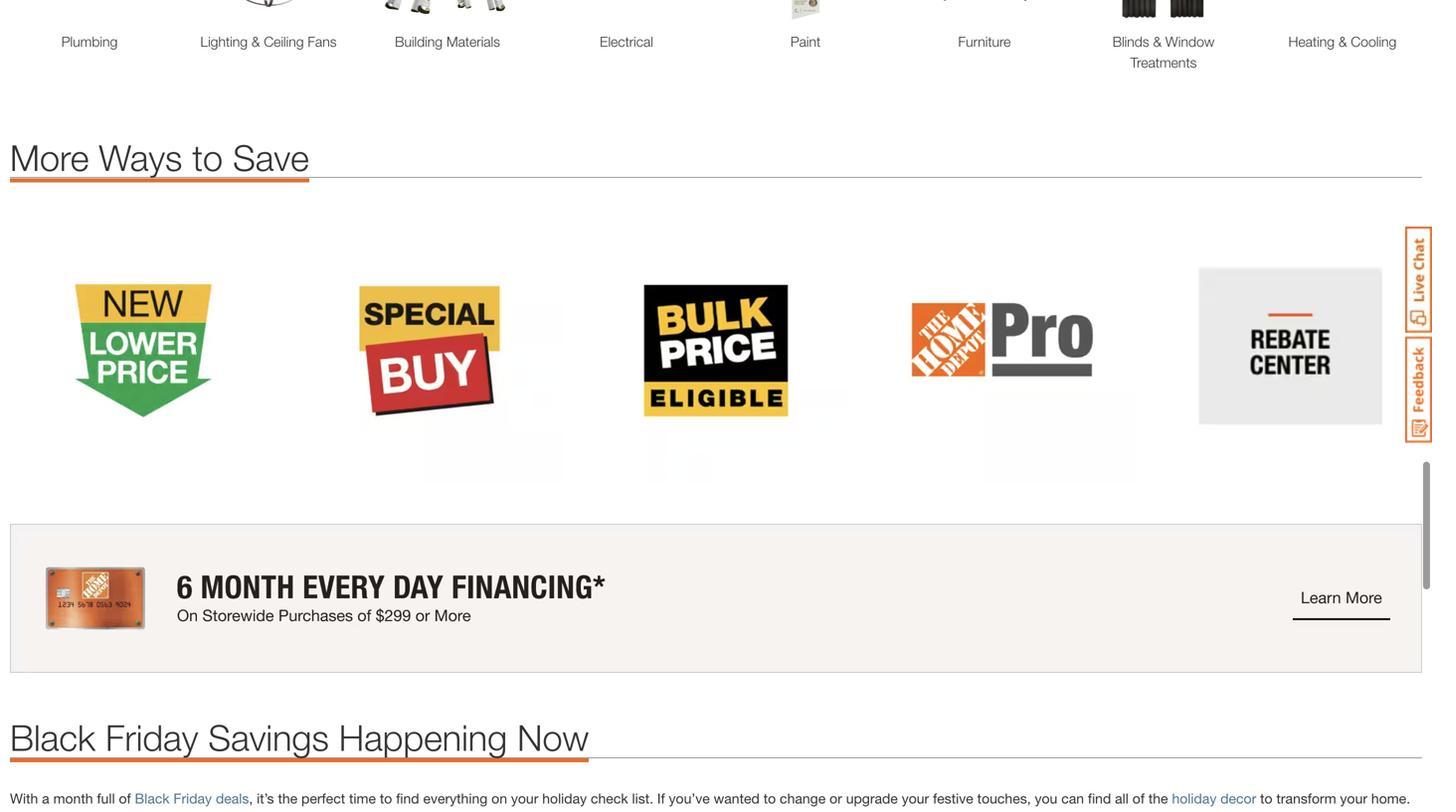 Task type: describe. For each thing, give the bounding box(es) containing it.
2 the from the left
[[1149, 791, 1168, 807]]

full
[[97, 791, 115, 807]]

change
[[780, 791, 826, 807]]

building
[[395, 33, 443, 49]]

ways
[[99, 136, 182, 178]]

to left save
[[192, 136, 223, 178]]

check
[[591, 791, 628, 807]]

& for blinds
[[1153, 33, 1162, 49]]

list.
[[632, 791, 654, 807]]

heating & cooling
[[1289, 33, 1397, 49]]

with a month full of black friday deals , it's the perfect time to find everything on your holiday check list. if you've wanted to change or upgrade your festive touches, you can find all of the holiday decor
[[10, 791, 1257, 807]]

cooling
[[1351, 33, 1397, 49]]

lighting
[[200, 33, 248, 49]]

special buy image
[[296, 218, 563, 485]]

window
[[1166, 33, 1215, 49]]

blinds
[[1113, 33, 1149, 49]]

heating & cooling savings image
[[1263, 0, 1422, 21]]

1 the from the left
[[278, 791, 298, 807]]

deals
[[216, 791, 249, 807]]

with
[[10, 791, 38, 807]]

1 of from the left
[[119, 791, 131, 807]]

electrical
[[600, 33, 653, 49]]

a
[[42, 791, 49, 807]]

& for heating
[[1339, 33, 1347, 49]]

paint
[[791, 33, 821, 49]]

upgrade
[[846, 791, 898, 807]]

or
[[830, 791, 842, 807]]

new lower price image
[[10, 218, 277, 485]]

ceiling
[[264, 33, 304, 49]]

blinds & window treatments link
[[1084, 31, 1243, 73]]

fans
[[308, 33, 337, 49]]

plumbing link
[[10, 31, 169, 52]]

wanted
[[714, 791, 760, 807]]

it's
[[257, 791, 274, 807]]

2 holiday from the left
[[1172, 791, 1217, 807]]

lighting & ceiling fans
[[200, 33, 337, 49]]

happening
[[339, 717, 507, 759]]

1 horizontal spatial black
[[135, 791, 170, 807]]

6 month every day financing* on storewide purchases of $299 or more. learn more image
[[10, 524, 1422, 674]]

heating
[[1289, 33, 1335, 49]]

everything
[[423, 791, 488, 807]]

to right time
[[380, 791, 392, 807]]

can
[[1062, 791, 1084, 807]]

all
[[1115, 791, 1129, 807]]

building material savings image
[[368, 0, 527, 21]]

holiday decor link
[[1172, 791, 1257, 807]]

furniture link
[[905, 31, 1064, 52]]

2 your from the left
[[902, 791, 929, 807]]

if
[[657, 791, 665, 807]]

heating & cooling link
[[1263, 31, 1422, 52]]

time
[[349, 791, 376, 807]]

to transform your home.
[[10, 791, 1411, 809]]

materials
[[447, 33, 500, 49]]

blinds & window treatment savings image
[[1084, 0, 1243, 21]]

plumbing
[[61, 33, 118, 49]]



Task type: locate. For each thing, give the bounding box(es) containing it.
home depot pro image
[[869, 218, 1136, 485]]

0 vertical spatial black
[[10, 717, 96, 759]]

black friday deals link
[[135, 791, 249, 807]]

home.
[[1372, 791, 1411, 807]]

decor
[[1221, 791, 1257, 807]]

save
[[233, 136, 309, 178]]

black right full
[[135, 791, 170, 807]]

blinds & window treatments
[[1113, 33, 1215, 70]]

1 horizontal spatial your
[[902, 791, 929, 807]]

black
[[10, 717, 96, 759], [135, 791, 170, 807]]

& down heating & cooling savings image
[[1339, 33, 1347, 49]]

of right all
[[1133, 791, 1145, 807]]

0 horizontal spatial holiday
[[542, 791, 587, 807]]

building materials
[[395, 33, 500, 49]]

& left ceiling
[[252, 33, 260, 49]]

you
[[1035, 791, 1058, 807]]

& for lighting
[[252, 33, 260, 49]]

your left the home.
[[1340, 791, 1368, 807]]

,
[[249, 791, 253, 807]]

lighting image
[[189, 0, 348, 21]]

2 & from the left
[[1153, 33, 1162, 49]]

more ways to save
[[10, 136, 309, 178]]

& inside heating & cooling link
[[1339, 33, 1347, 49]]

&
[[252, 33, 260, 49], [1153, 33, 1162, 49], [1339, 33, 1347, 49]]

find
[[396, 791, 419, 807], [1088, 791, 1111, 807]]

friday left deals
[[174, 791, 212, 807]]

1 horizontal spatial holiday
[[1172, 791, 1217, 807]]

0 vertical spatial friday
[[105, 717, 198, 759]]

find right time
[[396, 791, 419, 807]]

transform
[[1277, 791, 1337, 807]]

holiday left decor at the right bottom of the page
[[1172, 791, 1217, 807]]

2 find from the left
[[1088, 791, 1111, 807]]

to right wanted
[[764, 791, 776, 807]]

more
[[10, 136, 89, 178]]

bulk price image
[[583, 218, 849, 485]]

your right on
[[511, 791, 539, 807]]

live chat image
[[1406, 227, 1432, 333]]

2 horizontal spatial &
[[1339, 33, 1347, 49]]

0 horizontal spatial of
[[119, 791, 131, 807]]

you've
[[669, 791, 710, 807]]

0 horizontal spatial your
[[511, 791, 539, 807]]

month
[[53, 791, 93, 807]]

electrical link
[[547, 31, 706, 52]]

your inside to transform your home.
[[1340, 791, 1368, 807]]

on
[[492, 791, 507, 807]]

1 horizontal spatial of
[[1133, 791, 1145, 807]]

1 horizontal spatial &
[[1153, 33, 1162, 49]]

3 & from the left
[[1339, 33, 1347, 49]]

0 horizontal spatial the
[[278, 791, 298, 807]]

friday
[[105, 717, 198, 759], [174, 791, 212, 807]]

the
[[278, 791, 298, 807], [1149, 791, 1168, 807]]

holiday
[[542, 791, 587, 807], [1172, 791, 1217, 807]]

to right decor at the right bottom of the page
[[1260, 791, 1273, 807]]

of right full
[[119, 791, 131, 807]]

to
[[192, 136, 223, 178], [380, 791, 392, 807], [764, 791, 776, 807], [1260, 791, 1273, 807]]

1 your from the left
[[511, 791, 539, 807]]

black friday savings happening now
[[10, 717, 589, 759]]

your left festive
[[902, 791, 929, 807]]

paint link
[[726, 31, 885, 52]]

lighting & ceiling fans link
[[189, 31, 348, 52]]

now
[[517, 717, 589, 759]]

1 find from the left
[[396, 791, 419, 807]]

building materials link
[[368, 31, 527, 52]]

1 horizontal spatial find
[[1088, 791, 1111, 807]]

2 of from the left
[[1133, 791, 1145, 807]]

0 horizontal spatial &
[[252, 33, 260, 49]]

friday up black friday deals link
[[105, 717, 198, 759]]

paint savings image
[[726, 0, 885, 21]]

rebate center image
[[1156, 218, 1422, 485]]

furniture
[[958, 33, 1011, 49]]

perfect
[[301, 791, 345, 807]]

2 horizontal spatial your
[[1340, 791, 1368, 807]]

the right all
[[1149, 791, 1168, 807]]

to inside to transform your home.
[[1260, 791, 1273, 807]]

the right it's
[[278, 791, 298, 807]]

your
[[511, 791, 539, 807], [902, 791, 929, 807], [1340, 791, 1368, 807]]

treatments
[[1131, 54, 1197, 70]]

1 vertical spatial friday
[[174, 791, 212, 807]]

1 vertical spatial black
[[135, 791, 170, 807]]

black up a
[[10, 717, 96, 759]]

feedback link image
[[1406, 336, 1432, 444]]

holiday left check
[[542, 791, 587, 807]]

0 horizontal spatial black
[[10, 717, 96, 759]]

1 holiday from the left
[[542, 791, 587, 807]]

festive
[[933, 791, 974, 807]]

& inside lighting & ceiling fans link
[[252, 33, 260, 49]]

1 horizontal spatial the
[[1149, 791, 1168, 807]]

touches,
[[977, 791, 1031, 807]]

of
[[119, 791, 131, 807], [1133, 791, 1145, 807]]

1 & from the left
[[252, 33, 260, 49]]

& inside "blinds & window treatments"
[[1153, 33, 1162, 49]]

0 horizontal spatial find
[[396, 791, 419, 807]]

savings
[[208, 717, 329, 759]]

furniture savings image
[[905, 0, 1064, 21]]

find left all
[[1088, 791, 1111, 807]]

3 your from the left
[[1340, 791, 1368, 807]]

& up "treatments"
[[1153, 33, 1162, 49]]



Task type: vqa. For each thing, say whether or not it's contained in the screenshot.
second Holiday from left
yes



